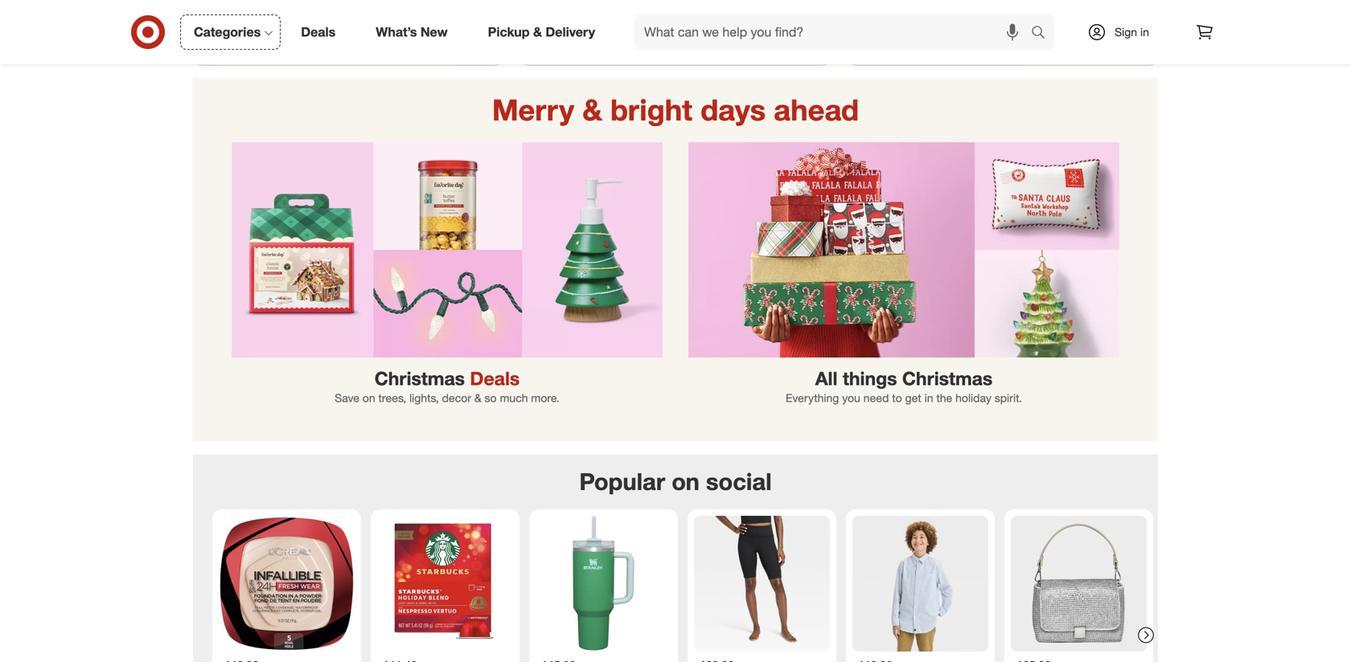 Task type: describe. For each thing, give the bounding box(es) containing it.
christmas inside the all things christmas everything you need to get in the holiday spirit.
[[902, 367, 993, 390]]

pickup & delivery
[[488, 24, 595, 40]]

l'oreal paris infallible up to 24h fresh wear foundation in a powder - 0.31oz image
[[219, 516, 355, 652]]

search
[[1024, 26, 1062, 41]]

what's
[[376, 24, 417, 40]]

what's new
[[376, 24, 448, 40]]

starbucks by nespresso vertuo line pods - starbucks holiday blend (target exclusive) image
[[377, 516, 513, 652]]

on inside carousel region
[[672, 468, 700, 496]]

sign
[[1115, 25, 1137, 39]]

save
[[335, 391, 359, 405]]

more.
[[531, 391, 560, 405]]

sign in link
[[1074, 14, 1174, 50]]

& inside the christmas deals save on trees, lights, decor & so much more.
[[474, 391, 481, 405]]

social
[[706, 468, 772, 496]]

ahead
[[774, 92, 859, 127]]

deals inside the christmas deals save on trees, lights, decor & so much more.
[[470, 367, 520, 390]]

categories
[[194, 24, 261, 40]]

to
[[892, 391, 902, 405]]

everything
[[786, 391, 839, 405]]

boys' oxford striped long sleeve button-down shirt - art class™ image
[[852, 516, 988, 652]]

days
[[701, 92, 766, 127]]

0 vertical spatial deals
[[301, 24, 336, 40]]

trees,
[[378, 391, 406, 405]]

holiday
[[956, 391, 991, 405]]

decor
[[442, 391, 471, 405]]

women's brushed sculpt high-rise bike shorts 10" - all in motion™ image
[[694, 516, 830, 652]]

pickup & delivery link
[[474, 14, 615, 50]]

1 horizontal spatial in
[[1140, 25, 1149, 39]]

on inside the christmas deals save on trees, lights, decor & so much more.
[[363, 391, 375, 405]]

pickup
[[488, 24, 530, 40]]

& for merry
[[582, 92, 602, 127]]

& for pickup
[[533, 24, 542, 40]]

popular on social
[[579, 468, 772, 496]]

merry
[[492, 92, 574, 127]]

delivery
[[546, 24, 595, 40]]



Task type: vqa. For each thing, say whether or not it's contained in the screenshot.
1A,
no



Task type: locate. For each thing, give the bounding box(es) containing it.
christmas inside the christmas deals save on trees, lights, decor & so much more.
[[375, 367, 465, 390]]

2 vertical spatial &
[[474, 391, 481, 405]]

0 horizontal spatial &
[[474, 391, 481, 405]]

what's new link
[[362, 14, 468, 50]]

mini flap satchel handbag - a new day™ image
[[1011, 516, 1147, 652]]

stanley 40 oz stainless steel h2.0 flowstate quencher tumbler - meadow image
[[536, 516, 672, 652]]

1 vertical spatial in
[[925, 391, 933, 405]]

so
[[485, 391, 497, 405]]

in inside the all things christmas everything you need to get in the holiday spirit.
[[925, 391, 933, 405]]

0 vertical spatial in
[[1140, 25, 1149, 39]]

in left 'the'
[[925, 391, 933, 405]]

sign in
[[1115, 25, 1149, 39]]

deals link
[[287, 14, 356, 50]]

things
[[843, 367, 897, 390]]

carousel region
[[193, 455, 1158, 663]]

& left "bright"
[[582, 92, 602, 127]]

all
[[815, 367, 838, 390]]

on right save
[[363, 391, 375, 405]]

get
[[905, 391, 921, 405]]

deals
[[301, 24, 336, 40], [470, 367, 520, 390]]

in right sign
[[1140, 25, 1149, 39]]

& left so
[[474, 391, 481, 405]]

0 horizontal spatial deals
[[301, 24, 336, 40]]

the
[[936, 391, 952, 405]]

1 horizontal spatial deals
[[470, 367, 520, 390]]

merry & bright days ahead
[[492, 92, 859, 127]]

&
[[533, 24, 542, 40], [582, 92, 602, 127], [474, 391, 481, 405]]

popular
[[579, 468, 665, 496]]

& right pickup
[[533, 24, 542, 40]]

need
[[863, 391, 889, 405]]

in
[[1140, 25, 1149, 39], [925, 391, 933, 405]]

1 horizontal spatial on
[[672, 468, 700, 496]]

you
[[842, 391, 860, 405]]

deals left what's
[[301, 24, 336, 40]]

1 vertical spatial on
[[672, 468, 700, 496]]

much
[[500, 391, 528, 405]]

categories link
[[180, 14, 281, 50]]

christmas up lights,
[[375, 367, 465, 390]]

1 christmas from the left
[[375, 367, 465, 390]]

2 horizontal spatial &
[[582, 92, 602, 127]]

deals up so
[[470, 367, 520, 390]]

christmas up 'the'
[[902, 367, 993, 390]]

0 vertical spatial &
[[533, 24, 542, 40]]

all things christmas everything you need to get in the holiday spirit.
[[786, 367, 1022, 405]]

0 horizontal spatial in
[[925, 391, 933, 405]]

new
[[420, 24, 448, 40]]

bright
[[610, 92, 692, 127]]

1 horizontal spatial christmas
[[902, 367, 993, 390]]

0 vertical spatial on
[[363, 391, 375, 405]]

0 horizontal spatial christmas
[[375, 367, 465, 390]]

search button
[[1024, 14, 1062, 53]]

christmas deals save on trees, lights, decor & so much more.
[[335, 367, 560, 405]]

christmas
[[375, 367, 465, 390], [902, 367, 993, 390]]

on
[[363, 391, 375, 405], [672, 468, 700, 496]]

1 horizontal spatial &
[[533, 24, 542, 40]]

on left the "social"
[[672, 468, 700, 496]]

0 horizontal spatial on
[[363, 391, 375, 405]]

lights,
[[409, 391, 439, 405]]

1 vertical spatial &
[[582, 92, 602, 127]]

2 christmas from the left
[[902, 367, 993, 390]]

1 vertical spatial deals
[[470, 367, 520, 390]]

spirit.
[[995, 391, 1022, 405]]

What can we help you find? suggestions appear below search field
[[635, 14, 1035, 50]]



